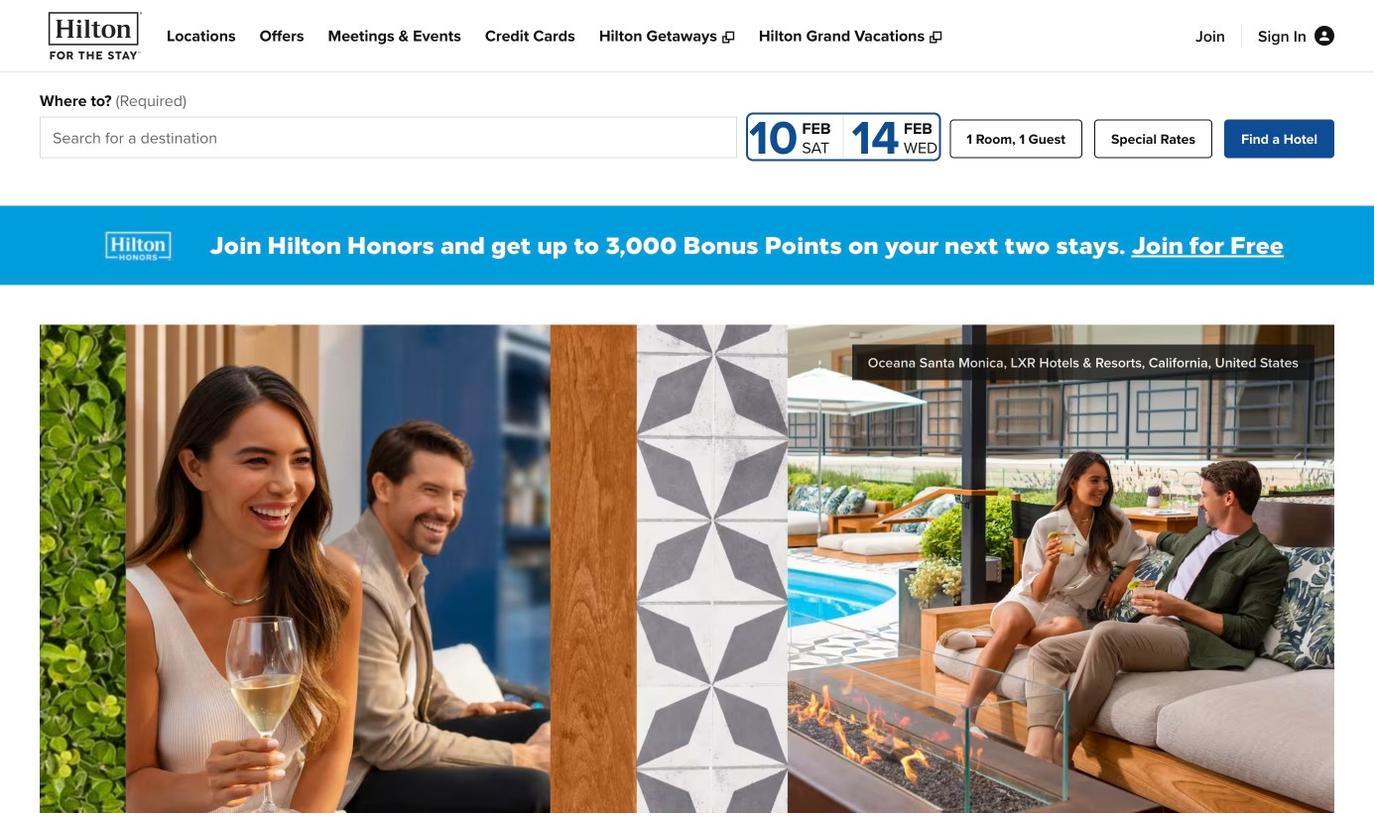 Task type: describe. For each thing, give the bounding box(es) containing it.
couple enjoy drinks outby pool image
[[40, 325, 1335, 814]]

hilton honors logo image
[[90, 214, 186, 277]]



Task type: vqa. For each thing, say whether or not it's contained in the screenshot.
Join Hilton Honors and get up to 3,000 Bonus Points on your next two stays. ELEMENT
yes



Task type: locate. For each thing, give the bounding box(es) containing it.
hilton for the stay image
[[40, 8, 151, 64]]

Where to?. Begin typing to filter results. field
[[40, 117, 737, 158]]

join hilton honors and get up to 3,000 bonus points on your next two stays. element
[[209, 230, 1284, 261]]



